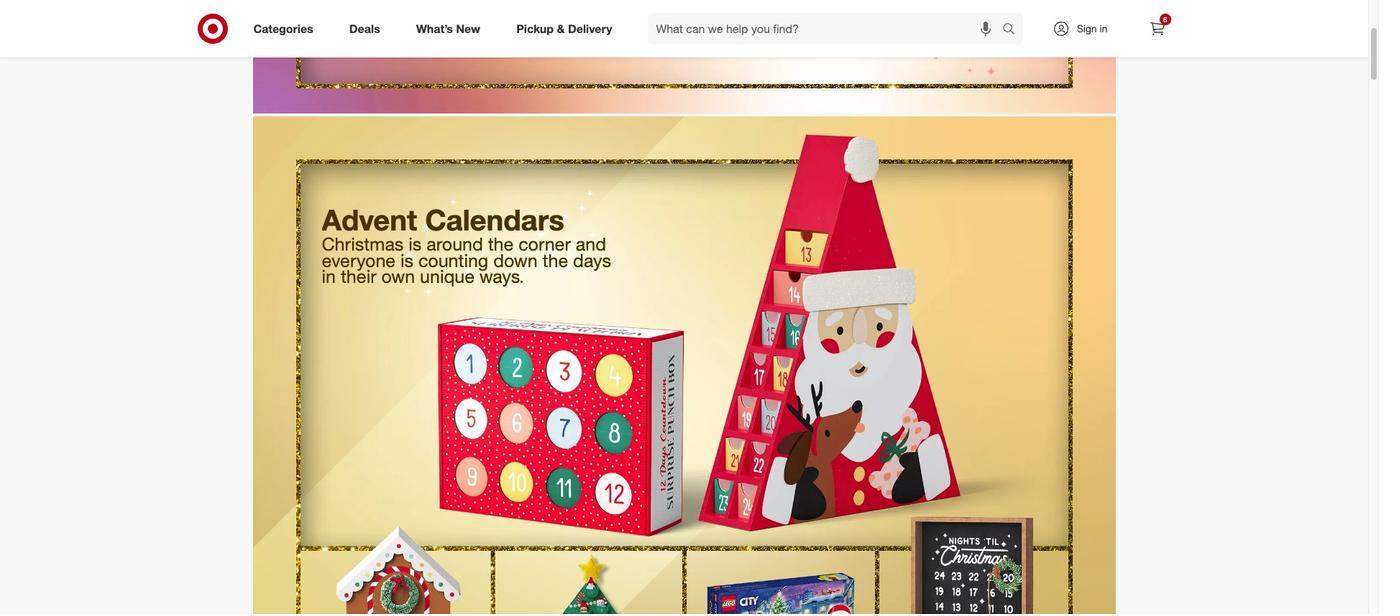 Task type: vqa. For each thing, say whether or not it's contained in the screenshot.
WHAT'S NEW link
yes



Task type: describe. For each thing, give the bounding box(es) containing it.
the inside get inspired and go all out with the trending products and pastimes that are popping up everywhere.
[[725, 1, 751, 23]]

&
[[557, 21, 565, 36]]

up
[[748, 17, 769, 39]]

categories
[[253, 21, 313, 36]]

everywhere.
[[774, 17, 871, 39]]

What can we help you find? suggestions appear below search field
[[648, 13, 1006, 45]]

sign
[[1077, 22, 1097, 35]]

christmas
[[322, 233, 404, 255]]

6 link
[[1141, 13, 1173, 45]]

what's new link
[[404, 13, 498, 45]]

search
[[996, 23, 1030, 37]]

popping
[[677, 17, 743, 39]]

pickup & delivery link
[[504, 13, 630, 45]]

go
[[608, 1, 628, 23]]

new
[[456, 21, 480, 36]]

get inspired and go all out with the trending products and pastimes that are popping up everywhere.
[[469, 1, 904, 39]]

all
[[633, 1, 651, 23]]

counting
[[418, 249, 488, 272]]

pastimes
[[532, 17, 605, 39]]

own
[[381, 265, 415, 288]]

what's new
[[416, 21, 480, 36]]

with
[[687, 1, 720, 23]]

are
[[646, 17, 672, 39]]

categories link
[[241, 13, 331, 45]]

around
[[427, 233, 483, 255]]

what's
[[416, 21, 453, 36]]

their
[[341, 265, 376, 288]]

calendars
[[425, 203, 564, 237]]

sign in link
[[1040, 13, 1130, 45]]

and left go
[[572, 1, 603, 23]]

get
[[469, 1, 498, 23]]



Task type: locate. For each thing, give the bounding box(es) containing it.
pickup
[[516, 21, 554, 36]]

advent
[[322, 203, 417, 237]]

that
[[610, 17, 641, 39]]

1 vertical spatial in
[[322, 265, 336, 288]]

the right with
[[725, 1, 751, 23]]

everyone
[[322, 249, 395, 272]]

and right corner
[[576, 233, 606, 255]]

is
[[409, 233, 422, 255], [400, 249, 413, 272]]

the left days
[[543, 249, 568, 272]]

and
[[572, 1, 603, 23], [497, 17, 527, 39], [576, 233, 606, 255]]

1 horizontal spatial in
[[1100, 22, 1108, 35]]

sign in
[[1077, 22, 1108, 35]]

in right sign
[[1100, 22, 1108, 35]]

search button
[[996, 13, 1030, 47]]

and right new
[[497, 17, 527, 39]]

in
[[1100, 22, 1108, 35], [322, 265, 336, 288]]

and inside advent calendars christmas is around the corner and everyone is counting down the days in their own unique ways.
[[576, 233, 606, 255]]

delivery
[[568, 21, 612, 36]]

products
[[827, 1, 899, 23]]

13"x16.5" christmas countdown punch box red - wondershop™, 16" wood santa christmas countdown sign red/white - wondershop™, 16" wood santa christmas countdown sign red/white - wondershop™, 8.25" wood gingerbread house 'days to christmas' tabletop countdown sign brown - wondershop™, 31.25" featherly friends fabric tree with birds hanging christmas countdown calendar green - wondershop™, 14" wood 'nights 'til christmas' advent calendar with wreath counter black/white - wondershop™, wood countdown calendar - threshold™, feeling smitten joon x moon animal advent calendar bath and body gift set - 24oz/12pc, lego city 2023 advent calendar building toy set 60381, lego star wars 2023 advent calendar holiday building set 75366, 18.78" battery operated lit 'sleeps 'til christmas' wood countdown sign cream - wondershop™ image
[[253, 116, 1116, 615]]

deals link
[[337, 13, 398, 45]]

days
[[573, 249, 611, 272]]

0 horizontal spatial the
[[488, 233, 514, 255]]

unique
[[420, 265, 475, 288]]

advent calendars christmas is around the corner and everyone is counting down the days in their own unique ways.
[[322, 203, 616, 288]]

deals
[[349, 21, 380, 36]]

is left unique in the left of the page
[[400, 249, 413, 272]]

the
[[725, 1, 751, 23], [488, 233, 514, 255], [543, 249, 568, 272]]

2 horizontal spatial the
[[725, 1, 751, 23]]

0 horizontal spatial in
[[322, 265, 336, 288]]

down
[[493, 249, 538, 272]]

pickup & delivery
[[516, 21, 612, 36]]

0 vertical spatial in
[[1100, 22, 1108, 35]]

out
[[656, 1, 682, 23]]

in inside advent calendars christmas is around the corner and everyone is counting down the days in their own unique ways.
[[322, 265, 336, 288]]

1 horizontal spatial the
[[543, 249, 568, 272]]

ways.
[[479, 265, 524, 288]]

inspired
[[503, 1, 567, 23]]

trending
[[756, 1, 822, 23]]

in left their
[[322, 265, 336, 288]]

the up ways.
[[488, 233, 514, 255]]

is up own on the top left of the page
[[409, 233, 422, 255]]

6
[[1163, 15, 1167, 24]]

corner
[[519, 233, 571, 255]]



